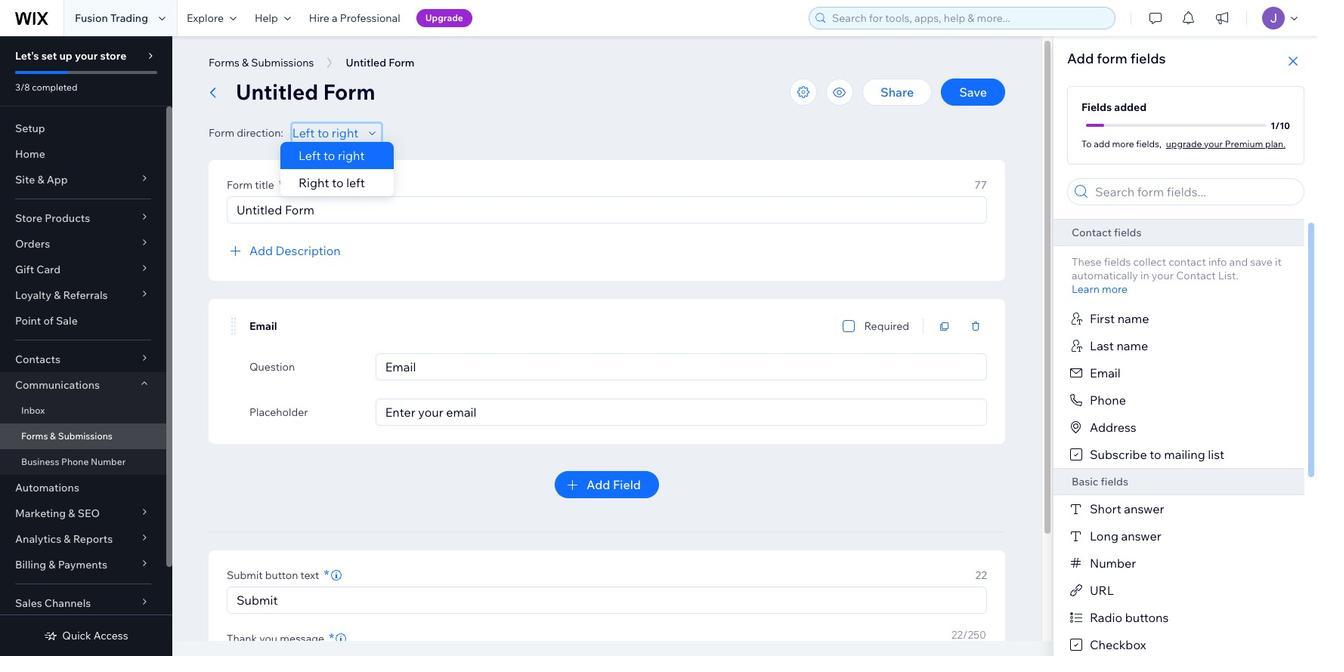 Task type: vqa. For each thing, say whether or not it's contained in the screenshot.
Screens inside the menu
no



Task type: describe. For each thing, give the bounding box(es) containing it.
save
[[959, 85, 987, 100]]

& for site & app dropdown button
[[37, 173, 44, 187]]

store
[[100, 49, 127, 63]]

left for "left to right" option
[[298, 148, 321, 163]]

hire a professional
[[309, 11, 400, 25]]

channels
[[44, 597, 91, 611]]

communications button
[[0, 373, 166, 398]]

form inside button
[[389, 56, 414, 70]]

marketing & seo button
[[0, 501, 166, 527]]

submissions for forms & submissions button
[[251, 56, 314, 70]]

upgrade your premium plan. button
[[1166, 137, 1286, 150]]

name for last name
[[1117, 339, 1148, 354]]

and
[[1229, 255, 1248, 269]]

submit
[[227, 569, 263, 583]]

collect
[[1133, 255, 1166, 269]]

add field
[[587, 478, 641, 493]]

Add placeholder text… field
[[381, 400, 982, 425]]

billing & payments button
[[0, 552, 166, 578]]

loyalty
[[15, 289, 51, 302]]

short
[[1090, 502, 1121, 517]]

marketing
[[15, 507, 66, 521]]

long answer
[[1090, 529, 1161, 544]]

description
[[276, 243, 341, 258]]

help button
[[246, 0, 300, 36]]

premium
[[1225, 138, 1263, 149]]

77
[[975, 178, 987, 192]]

22 / 250
[[951, 629, 986, 642]]

list box containing left to right
[[280, 142, 394, 196]]

Add form title... field
[[232, 197, 982, 223]]

billing
[[15, 559, 46, 572]]

forms & submissions for forms & submissions button
[[209, 56, 314, 70]]

these
[[1072, 255, 1102, 269]]

phone inside business phone number link
[[61, 456, 89, 468]]

automations link
[[0, 475, 166, 501]]

untitled inside untitled form button
[[346, 56, 386, 70]]

basic fields
[[1072, 475, 1128, 489]]

contacts
[[15, 353, 60, 367]]

marketing & seo
[[15, 507, 100, 521]]

setup link
[[0, 116, 166, 141]]

added
[[1114, 101, 1147, 114]]

& for analytics & reports popup button
[[64, 533, 71, 546]]

question
[[249, 360, 295, 374]]

business
[[21, 456, 59, 468]]

hire a professional link
[[300, 0, 409, 36]]

answer for short answer
[[1124, 502, 1164, 517]]

fields,
[[1136, 138, 1161, 149]]

automatically
[[1072, 269, 1138, 283]]

billing & payments
[[15, 559, 107, 572]]

right
[[298, 175, 329, 190]]

address
[[1090, 420, 1136, 435]]

text
[[300, 569, 319, 583]]

automations
[[15, 481, 79, 495]]

sale
[[56, 314, 78, 328]]

add for add description
[[249, 243, 273, 258]]

fields for these
[[1104, 255, 1131, 269]]

professional
[[340, 11, 400, 25]]

untitled form inside button
[[346, 56, 414, 70]]

point of sale link
[[0, 308, 166, 334]]

plan.
[[1265, 138, 1286, 149]]

1 vertical spatial untitled form
[[236, 79, 375, 105]]

list.
[[1218, 269, 1239, 283]]

first name
[[1090, 311, 1149, 326]]

add for add field
[[587, 478, 610, 493]]

business phone number
[[21, 456, 126, 468]]

/ for 22
[[963, 629, 968, 642]]

trading
[[110, 11, 148, 25]]

right for "left to right" option
[[338, 148, 365, 163]]

radio buttons
[[1090, 611, 1169, 626]]

left to right for left to right "button" on the top left
[[292, 125, 359, 141]]

site & app button
[[0, 167, 166, 193]]

help
[[255, 11, 278, 25]]

title
[[255, 178, 274, 192]]

1 vertical spatial untitled
[[236, 79, 318, 105]]

left to right option
[[280, 142, 394, 169]]

analytics & reports
[[15, 533, 113, 546]]

left to right for "left to right" option
[[298, 148, 365, 163]]

field
[[613, 478, 641, 493]]

loyalty & referrals button
[[0, 283, 166, 308]]

products
[[45, 212, 90, 225]]

form direction:
[[209, 126, 283, 140]]

22 for 22 / 250
[[951, 629, 963, 642]]

to left left
[[332, 175, 343, 190]]

a
[[332, 11, 338, 25]]

subscribe
[[1090, 447, 1147, 463]]

answer for long answer
[[1121, 529, 1161, 544]]

orders
[[15, 237, 50, 251]]

fields added
[[1081, 101, 1147, 114]]

thank you message *
[[227, 630, 334, 648]]

quick access button
[[44, 630, 128, 643]]

add
[[1094, 138, 1110, 149]]

fields for basic
[[1101, 475, 1128, 489]]

1 horizontal spatial email
[[1090, 366, 1121, 381]]

access
[[94, 630, 128, 643]]

your inside these fields collect contact info and save it automatically in your contact list. learn more
[[1152, 269, 1174, 283]]

form title *
[[227, 176, 284, 193]]

1 vertical spatial number
[[1090, 556, 1136, 571]]

0 vertical spatial contact
[[1072, 226, 1112, 240]]

forms & submissions link
[[0, 424, 166, 450]]

required
[[864, 320, 909, 333]]

upgrade button
[[416, 9, 472, 27]]

gift card
[[15, 263, 61, 277]]

form
[[1097, 50, 1127, 67]]

left for left to right "button" on the top left
[[292, 125, 315, 141]]

contact inside these fields collect contact info and save it automatically in your contact list. learn more
[[1176, 269, 1216, 283]]

thank
[[227, 633, 257, 646]]

list
[[1208, 447, 1224, 463]]

1 horizontal spatial phone
[[1090, 393, 1126, 408]]

submissions for forms & submissions link on the bottom of page
[[58, 431, 113, 442]]

2 horizontal spatial your
[[1204, 138, 1223, 149]]

forms for forms & submissions link on the bottom of page
[[21, 431, 48, 442]]

add for add form fields
[[1067, 50, 1094, 67]]

store
[[15, 212, 42, 225]]

form inside form title *
[[227, 178, 252, 192]]

let's set up your store
[[15, 49, 127, 63]]

/ for 1
[[1275, 120, 1280, 131]]

& for forms & submissions link on the bottom of page
[[50, 431, 56, 442]]

inbox
[[21, 405, 45, 416]]

button
[[265, 569, 298, 583]]

loyalty & referrals
[[15, 289, 108, 302]]

analytics
[[15, 533, 61, 546]]



Task type: locate. For each thing, give the bounding box(es) containing it.
you
[[259, 633, 277, 646]]

left to right down left to right "button" on the top left
[[298, 148, 365, 163]]

1 horizontal spatial forms
[[209, 56, 240, 70]]

add form fields
[[1067, 50, 1166, 67]]

home
[[15, 147, 45, 161]]

1 vertical spatial answer
[[1121, 529, 1161, 544]]

sales channels button
[[0, 591, 166, 617]]

name for first name
[[1118, 311, 1149, 326]]

name down first name
[[1117, 339, 1148, 354]]

contact
[[1169, 255, 1206, 269]]

learn
[[1072, 283, 1100, 296]]

right to left
[[298, 175, 365, 190]]

add description
[[249, 243, 341, 258]]

left up right
[[298, 148, 321, 163]]

0 vertical spatial name
[[1118, 311, 1149, 326]]

upgrade
[[1166, 138, 1202, 149]]

contact
[[1072, 226, 1112, 240], [1176, 269, 1216, 283]]

0 vertical spatial 22
[[975, 569, 987, 583]]

let's
[[15, 49, 39, 63]]

left to right button
[[292, 124, 381, 142]]

store products
[[15, 212, 90, 225]]

answer down short answer on the bottom of the page
[[1121, 529, 1161, 544]]

add field button
[[555, 472, 659, 499]]

phone
[[1090, 393, 1126, 408], [61, 456, 89, 468]]

0 horizontal spatial untitled
[[236, 79, 318, 105]]

forms inside sidebar element
[[21, 431, 48, 442]]

add left the field
[[587, 478, 610, 493]]

your right up
[[75, 49, 98, 63]]

0 vertical spatial your
[[75, 49, 98, 63]]

0 vertical spatial right
[[332, 125, 359, 141]]

0 horizontal spatial add
[[249, 243, 273, 258]]

&
[[242, 56, 249, 70], [37, 173, 44, 187], [54, 289, 61, 302], [50, 431, 56, 442], [68, 507, 75, 521], [64, 533, 71, 546], [49, 559, 56, 572]]

& inside button
[[242, 56, 249, 70]]

0 vertical spatial untitled
[[346, 56, 386, 70]]

add left form
[[1067, 50, 1094, 67]]

submissions down inbox link
[[58, 431, 113, 442]]

* right message
[[329, 630, 334, 648]]

forms for forms & submissions button
[[209, 56, 240, 70]]

submissions down the help button
[[251, 56, 314, 70]]

to add more fields, upgrade your premium plan.
[[1081, 138, 1286, 149]]

forms & submissions inside button
[[209, 56, 314, 70]]

number down the long
[[1090, 556, 1136, 571]]

0 vertical spatial more
[[1112, 138, 1134, 149]]

up
[[59, 49, 72, 63]]

form down professional
[[389, 56, 414, 70]]

1 vertical spatial more
[[1102, 283, 1128, 296]]

your inside sidebar element
[[75, 49, 98, 63]]

to up "left to right" option
[[317, 125, 329, 141]]

right up "left to right" option
[[332, 125, 359, 141]]

card
[[37, 263, 61, 277]]

1 vertical spatial right
[[338, 148, 365, 163]]

checkbox
[[1090, 638, 1146, 653]]

left
[[292, 125, 315, 141], [298, 148, 321, 163]]

right down left to right "button" on the top left
[[338, 148, 365, 163]]

site
[[15, 173, 35, 187]]

form left title
[[227, 178, 252, 192]]

* right text at left
[[324, 567, 329, 584]]

fields inside these fields collect contact info and save it automatically in your contact list. learn more
[[1104, 255, 1131, 269]]

gift card button
[[0, 257, 166, 283]]

gift
[[15, 263, 34, 277]]

0 horizontal spatial forms & submissions
[[21, 431, 113, 442]]

mailing
[[1164, 447, 1205, 463]]

1 vertical spatial name
[[1117, 339, 1148, 354]]

Search for tools, apps, help & more... field
[[828, 8, 1110, 29]]

forms & submissions
[[209, 56, 314, 70], [21, 431, 113, 442]]

more right learn
[[1102, 283, 1128, 296]]

& for the loyalty & referrals dropdown button
[[54, 289, 61, 302]]

forms down explore
[[209, 56, 240, 70]]

0 horizontal spatial your
[[75, 49, 98, 63]]

& left reports
[[64, 533, 71, 546]]

e.g., Submit field
[[232, 588, 982, 614]]

referrals
[[63, 289, 108, 302]]

& for forms & submissions button
[[242, 56, 249, 70]]

email down last
[[1090, 366, 1121, 381]]

add
[[1067, 50, 1094, 67], [249, 243, 273, 258], [587, 478, 610, 493]]

1 vertical spatial left to right
[[298, 148, 365, 163]]

*
[[279, 176, 284, 193], [324, 567, 329, 584], [329, 630, 334, 648]]

3/8
[[15, 82, 30, 93]]

direction:
[[237, 126, 283, 140]]

22 left 250
[[951, 629, 963, 642]]

left to right inside option
[[298, 148, 365, 163]]

& inside dropdown button
[[37, 173, 44, 187]]

your
[[75, 49, 98, 63], [1204, 138, 1223, 149], [1152, 269, 1174, 283]]

submit button text *
[[227, 567, 329, 584]]

untitled form button
[[338, 51, 422, 74]]

1 vertical spatial add
[[249, 243, 273, 258]]

store products button
[[0, 206, 166, 231]]

contacts button
[[0, 347, 166, 373]]

submissions
[[251, 56, 314, 70], [58, 431, 113, 442]]

& up "business"
[[50, 431, 56, 442]]

& for marketing & seo popup button
[[68, 507, 75, 521]]

None checkbox
[[843, 317, 855, 336]]

seo
[[78, 507, 100, 521]]

number inside sidebar element
[[91, 456, 126, 468]]

point
[[15, 314, 41, 328]]

* right title
[[279, 176, 284, 193]]

contact left list.
[[1176, 269, 1216, 283]]

basic
[[1072, 475, 1098, 489]]

0 horizontal spatial phone
[[61, 456, 89, 468]]

1 horizontal spatial submissions
[[251, 56, 314, 70]]

untitled form
[[346, 56, 414, 70], [236, 79, 375, 105]]

fields up "collect"
[[1114, 226, 1142, 240]]

0 horizontal spatial contact
[[1072, 226, 1112, 240]]

untitled down professional
[[346, 56, 386, 70]]

2 vertical spatial your
[[1152, 269, 1174, 283]]

right inside option
[[338, 148, 365, 163]]

message
[[280, 633, 324, 646]]

0 vertical spatial submissions
[[251, 56, 314, 70]]

it
[[1275, 255, 1282, 269]]

contact fields
[[1072, 226, 1142, 240]]

fusion trading
[[75, 11, 148, 25]]

fields for contact
[[1114, 226, 1142, 240]]

1 horizontal spatial contact
[[1176, 269, 1216, 283]]

fields right form
[[1130, 50, 1166, 67]]

1 vertical spatial submissions
[[58, 431, 113, 442]]

* for submit button text *
[[324, 567, 329, 584]]

save button
[[941, 79, 1005, 106]]

forms down inbox
[[21, 431, 48, 442]]

Type your question here... field
[[381, 354, 982, 380]]

0 horizontal spatial forms
[[21, 431, 48, 442]]

buttons
[[1125, 611, 1169, 626]]

& down the help button
[[242, 56, 249, 70]]

right for left to right "button" on the top left
[[332, 125, 359, 141]]

email
[[249, 320, 277, 333], [1090, 366, 1121, 381]]

& inside dropdown button
[[54, 289, 61, 302]]

fields down subscribe
[[1101, 475, 1128, 489]]

save
[[1250, 255, 1273, 269]]

form
[[389, 56, 414, 70], [323, 79, 375, 105], [209, 126, 234, 140], [227, 178, 252, 192]]

2 vertical spatial *
[[329, 630, 334, 648]]

& right billing
[[49, 559, 56, 572]]

& right site on the top of the page
[[37, 173, 44, 187]]

1 horizontal spatial untitled
[[346, 56, 386, 70]]

quick
[[62, 630, 91, 643]]

email up question
[[249, 320, 277, 333]]

0 vertical spatial *
[[279, 176, 284, 193]]

sidebar element
[[0, 36, 172, 657]]

0 horizontal spatial 22
[[951, 629, 963, 642]]

& for billing & payments popup button at bottom
[[49, 559, 56, 572]]

untitled form down professional
[[346, 56, 414, 70]]

0 vertical spatial untitled form
[[346, 56, 414, 70]]

quick access
[[62, 630, 128, 643]]

forms & submissions up the business phone number
[[21, 431, 113, 442]]

1
[[1271, 120, 1275, 131]]

Search form fields... field
[[1091, 179, 1299, 205]]

0 vertical spatial answer
[[1124, 502, 1164, 517]]

to down left to right "button" on the top left
[[323, 148, 335, 163]]

sales
[[15, 597, 42, 611]]

1 horizontal spatial add
[[587, 478, 610, 493]]

1 vertical spatial forms
[[21, 431, 48, 442]]

1 horizontal spatial your
[[1152, 269, 1174, 283]]

contact up the 'these'
[[1072, 226, 1112, 240]]

to inside "button"
[[317, 125, 329, 141]]

1 vertical spatial 22
[[951, 629, 963, 642]]

0 horizontal spatial /
[[963, 629, 968, 642]]

1 vertical spatial /
[[963, 629, 968, 642]]

answer up long answer
[[1124, 502, 1164, 517]]

1 vertical spatial forms & submissions
[[21, 431, 113, 442]]

to left mailing
[[1150, 447, 1161, 463]]

0 vertical spatial forms
[[209, 56, 240, 70]]

business phone number link
[[0, 450, 166, 475]]

add inside button
[[249, 243, 273, 258]]

submissions inside sidebar element
[[58, 431, 113, 442]]

forms & submissions inside sidebar element
[[21, 431, 113, 442]]

long
[[1090, 529, 1118, 544]]

22 for 22
[[975, 569, 987, 583]]

& right loyalty
[[54, 289, 61, 302]]

1 horizontal spatial forms & submissions
[[209, 56, 314, 70]]

3/8 completed
[[15, 82, 77, 93]]

more inside these fields collect contact info and save it automatically in your contact list. learn more
[[1102, 283, 1128, 296]]

sales channels
[[15, 597, 91, 611]]

0 horizontal spatial submissions
[[58, 431, 113, 442]]

2 horizontal spatial add
[[1067, 50, 1094, 67]]

left up "left to right" option
[[292, 125, 315, 141]]

phone down forms & submissions link on the bottom of page
[[61, 456, 89, 468]]

left inside option
[[298, 148, 321, 163]]

communications
[[15, 379, 100, 392]]

1 vertical spatial your
[[1204, 138, 1223, 149]]

2 vertical spatial add
[[587, 478, 610, 493]]

in
[[1140, 269, 1149, 283]]

1 horizontal spatial number
[[1090, 556, 1136, 571]]

set
[[41, 49, 57, 63]]

0 vertical spatial add
[[1067, 50, 1094, 67]]

forms inside button
[[209, 56, 240, 70]]

app
[[47, 173, 68, 187]]

0 vertical spatial /
[[1275, 120, 1280, 131]]

placeholder
[[249, 406, 308, 419]]

first
[[1090, 311, 1115, 326]]

url
[[1090, 583, 1114, 599]]

add inside 'button'
[[587, 478, 610, 493]]

1 vertical spatial *
[[324, 567, 329, 584]]

number down forms & submissions link on the bottom of page
[[91, 456, 126, 468]]

name
[[1118, 311, 1149, 326], [1117, 339, 1148, 354]]

0 vertical spatial phone
[[1090, 393, 1126, 408]]

form left direction:
[[209, 126, 234, 140]]

& left seo
[[68, 507, 75, 521]]

0 horizontal spatial email
[[249, 320, 277, 333]]

* for thank you message *
[[329, 630, 334, 648]]

add left description
[[249, 243, 273, 258]]

phone up address
[[1090, 393, 1126, 408]]

0 vertical spatial forms & submissions
[[209, 56, 314, 70]]

number
[[91, 456, 126, 468], [1090, 556, 1136, 571]]

1 vertical spatial contact
[[1176, 269, 1216, 283]]

0 vertical spatial number
[[91, 456, 126, 468]]

1 vertical spatial phone
[[61, 456, 89, 468]]

these fields collect contact info and save it automatically in your contact list. learn more
[[1072, 255, 1282, 296]]

right inside "button"
[[332, 125, 359, 141]]

your right in
[[1152, 269, 1174, 283]]

to inside option
[[323, 148, 335, 163]]

22 up 250
[[975, 569, 987, 583]]

name up the last name
[[1118, 311, 1149, 326]]

hire
[[309, 11, 329, 25]]

fields
[[1081, 101, 1112, 114]]

more right add at right
[[1112, 138, 1134, 149]]

1 vertical spatial email
[[1090, 366, 1121, 381]]

list box
[[280, 142, 394, 196]]

forms & submissions down help
[[209, 56, 314, 70]]

1 vertical spatial left
[[298, 148, 321, 163]]

your right upgrade
[[1204, 138, 1223, 149]]

left inside "button"
[[292, 125, 315, 141]]

1 horizontal spatial 22
[[975, 569, 987, 583]]

share button
[[862, 79, 932, 106]]

fields left in
[[1104, 255, 1131, 269]]

0 horizontal spatial number
[[91, 456, 126, 468]]

point of sale
[[15, 314, 78, 328]]

forms & submissions for forms & submissions link on the bottom of page
[[21, 431, 113, 442]]

form down untitled form button
[[323, 79, 375, 105]]

untitled down forms & submissions button
[[236, 79, 318, 105]]

1 horizontal spatial /
[[1275, 120, 1280, 131]]

submissions inside button
[[251, 56, 314, 70]]

last name
[[1090, 339, 1148, 354]]

radio
[[1090, 611, 1122, 626]]

0 vertical spatial left to right
[[292, 125, 359, 141]]

0 vertical spatial left
[[292, 125, 315, 141]]

home link
[[0, 141, 166, 167]]

left to right inside "button"
[[292, 125, 359, 141]]

untitled form up left to right "button" on the top left
[[236, 79, 375, 105]]

0 vertical spatial email
[[249, 320, 277, 333]]

left to right up "left to right" option
[[292, 125, 359, 141]]



